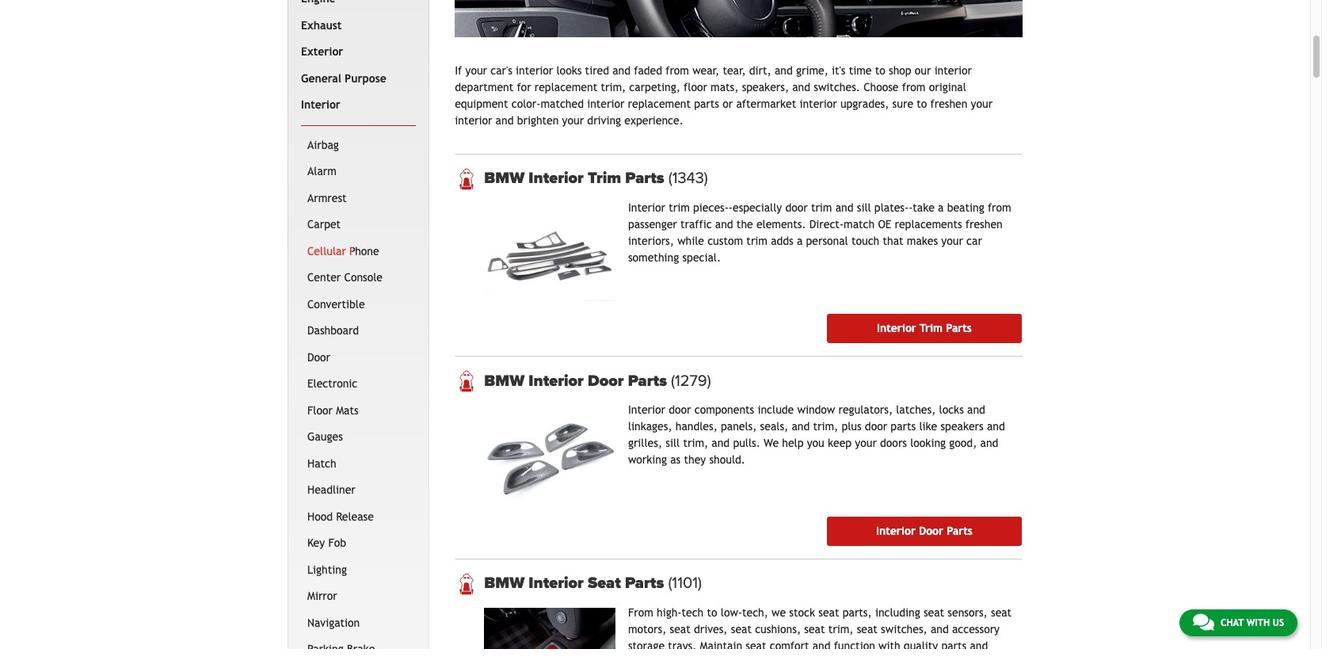 Task type: describe. For each thing, give the bounding box(es) containing it.
aftermarket
[[737, 97, 797, 110]]

chat with us
[[1221, 618, 1285, 629]]

matched
[[541, 97, 584, 110]]

interior door parts
[[877, 524, 973, 537]]

freshen inside interior trim pieces--especially door trim and sill plates--take a beating from passenger traffic and the elements. direct-match oe replacements freshen interiors, while custom trim adds a personal touch that makes your car something special.
[[966, 218, 1003, 230]]

lighting
[[308, 563, 347, 576]]

freshen inside if your car's interior looks tired and faded from wear, tear, dirt, and grime, it's time to shop our interior department for replacement trim, carpeting, floor mats, speakers, and switches. choose from original equipment color-matched interior replacement parts or aftermarket interior upgrades, sure to freshen your interior and brighten your driving experience.
[[931, 97, 968, 110]]

tear,
[[723, 64, 746, 77]]

parts for bmw                                                                                    interior seat parts
[[625, 574, 665, 593]]

like
[[920, 420, 938, 433]]

parts inside the 'interior door components include window regulators, latches, locks and linkages, handles, panels, seals, and trim, plus door parts like speakers and grilles, sill trim, and pulls. we help you keep your doors looking good, and working as they should.'
[[891, 420, 916, 433]]

shop
[[889, 64, 912, 77]]

with
[[1247, 618, 1271, 629]]

your inside the 'interior door components include window regulators, latches, locks and linkages, handles, panels, seals, and trim, plus door parts like speakers and grilles, sill trim, and pulls. we help you keep your doors looking good, and working as they should.'
[[856, 437, 877, 450]]

custom
[[708, 234, 744, 247]]

tired
[[585, 64, 610, 77]]

door inside 'link'
[[308, 351, 331, 364]]

bmw for bmw                                                                                    interior door parts
[[484, 371, 525, 390]]

switches.
[[814, 81, 861, 93]]

interior down equipment
[[455, 114, 493, 127]]

and up match
[[836, 201, 854, 214]]

trim, for tired
[[601, 81, 626, 93]]

good,
[[950, 437, 978, 450]]

interior parts & accessories banner image image
[[455, 0, 1023, 37]]

handles,
[[676, 420, 718, 433]]

dashboard link
[[304, 318, 413, 345]]

1 vertical spatial door
[[669, 404, 692, 416]]

interior inside interior trim pieces--especially door trim and sill plates--take a beating from passenger traffic and the elements. direct-match oe replacements freshen interiors, while custom trim adds a personal touch that makes your car something special.
[[629, 201, 666, 214]]

0 horizontal spatial replacement
[[535, 81, 598, 93]]

help
[[783, 437, 804, 450]]

and up 'speakers'
[[968, 404, 986, 416]]

us
[[1274, 618, 1285, 629]]

adds
[[771, 234, 794, 247]]

electronic link
[[304, 371, 413, 398]]

1 horizontal spatial trim
[[920, 322, 943, 335]]

interior down switches.
[[800, 97, 838, 110]]

1 horizontal spatial replacement
[[628, 97, 691, 110]]

navigation
[[308, 617, 360, 629]]

armrest link
[[304, 185, 413, 212]]

release
[[336, 510, 374, 523]]

beating
[[948, 201, 985, 214]]

interiors,
[[629, 234, 675, 247]]

plus
[[842, 420, 862, 433]]

hood release
[[308, 510, 374, 523]]

and up should.
[[712, 437, 730, 450]]

exhaust link
[[298, 13, 413, 39]]

armrest
[[308, 192, 347, 204]]

department
[[455, 81, 514, 93]]

carpeting,
[[630, 81, 681, 93]]

center
[[308, 271, 341, 284]]

for
[[517, 81, 532, 93]]

lighting link
[[304, 557, 413, 584]]

pieces-
[[694, 201, 729, 214]]

interior subcategories element
[[301, 125, 416, 649]]

looks
[[557, 64, 582, 77]]

looking
[[911, 437, 947, 450]]

while
[[678, 234, 705, 247]]

bmw                                                                                    interior trim parts link
[[484, 169, 1023, 188]]

seat
[[588, 574, 621, 593]]

and up the help
[[792, 420, 810, 433]]

interior up for
[[516, 64, 554, 77]]

upgrades,
[[841, 97, 890, 110]]

1 horizontal spatial trim
[[747, 234, 768, 247]]

mirror
[[308, 590, 337, 603]]

airbag
[[308, 139, 339, 151]]

original
[[930, 81, 967, 93]]

carpet
[[308, 218, 341, 231]]

center console link
[[304, 265, 413, 292]]

our
[[915, 64, 932, 77]]

1 horizontal spatial to
[[917, 97, 928, 110]]

include
[[758, 404, 794, 416]]

interior seat parts thumbnail image image
[[484, 608, 616, 649]]

hatch link
[[304, 451, 413, 477]]

they
[[684, 453, 706, 466]]

mats,
[[711, 81, 739, 93]]

airbag link
[[304, 132, 413, 159]]

trim, for regulators,
[[684, 437, 709, 450]]

special.
[[683, 251, 721, 264]]

2 horizontal spatial trim,
[[814, 420, 839, 433]]

1 horizontal spatial a
[[939, 201, 944, 214]]

interior up original
[[935, 64, 972, 77]]

gauges
[[308, 431, 343, 443]]

linkages,
[[629, 420, 673, 433]]

mats
[[336, 404, 359, 417]]

mirror link
[[304, 584, 413, 610]]

convertible
[[308, 298, 365, 311]]

interior trim parts link
[[827, 314, 1023, 343]]

center console
[[308, 271, 383, 284]]

interior trim parts
[[878, 322, 973, 335]]

we
[[764, 437, 779, 450]]

bmw                                                                                    interior trim parts
[[484, 169, 669, 188]]

2 - from the left
[[909, 201, 913, 214]]

your down matched
[[562, 114, 584, 127]]

interior inside the 'interior door components include window regulators, latches, locks and linkages, handles, panels, seals, and trim, plus door parts like speakers and grilles, sill trim, and pulls. we help you keep your doors looking good, and working as they should.'
[[629, 404, 666, 416]]

chat
[[1221, 618, 1245, 629]]

from inside interior trim pieces--especially door trim and sill plates--take a beating from passenger traffic and the elements. direct-match oe replacements freshen interiors, while custom trim adds a personal touch that makes your car something special.
[[988, 201, 1012, 214]]

0 vertical spatial from
[[666, 64, 690, 77]]

oe
[[879, 218, 892, 230]]

console
[[344, 271, 383, 284]]

bmw                                                                                    interior door parts
[[484, 371, 671, 390]]

replacements
[[895, 218, 963, 230]]

key
[[308, 537, 325, 550]]

car's
[[491, 64, 513, 77]]



Task type: vqa. For each thing, say whether or not it's contained in the screenshot.
0 link
no



Task type: locate. For each thing, give the bounding box(es) containing it.
trim up "direct-"
[[812, 201, 833, 214]]

gauges link
[[304, 424, 413, 451]]

panels,
[[721, 420, 757, 433]]

electronic
[[308, 378, 358, 390]]

locks
[[940, 404, 965, 416]]

plates-
[[875, 201, 909, 214]]

car
[[967, 234, 983, 247]]

and up custom
[[716, 218, 734, 230]]

1 vertical spatial sill
[[666, 437, 680, 450]]

exterior
[[301, 45, 344, 58]]

door link
[[304, 345, 413, 371]]

purpose
[[345, 72, 387, 85]]

parts up the doors
[[891, 420, 916, 433]]

trim, up they
[[684, 437, 709, 450]]

carpet link
[[304, 212, 413, 238]]

1 horizontal spatial trim,
[[684, 437, 709, 450]]

0 horizontal spatial from
[[666, 64, 690, 77]]

and right dirt,
[[775, 64, 793, 77]]

1 horizontal spatial parts
[[891, 420, 916, 433]]

driving
[[588, 114, 622, 127]]

0 vertical spatial trim
[[588, 169, 622, 188]]

your inside interior trim pieces--especially door trim and sill plates--take a beating from passenger traffic and the elements. direct-match oe replacements freshen interiors, while custom trim adds a personal touch that makes your car something special.
[[942, 234, 964, 247]]

passenger
[[629, 218, 678, 230]]

interior
[[516, 64, 554, 77], [935, 64, 972, 77], [588, 97, 625, 110], [800, 97, 838, 110], [455, 114, 493, 127]]

replacement down looks at the top left of page
[[535, 81, 598, 93]]

1 horizontal spatial door
[[588, 371, 624, 390]]

touch
[[852, 234, 880, 247]]

to right sure
[[917, 97, 928, 110]]

floor mats link
[[304, 398, 413, 424]]

0 horizontal spatial a
[[797, 234, 803, 247]]

general purpose link
[[298, 66, 413, 92]]

working
[[629, 453, 667, 466]]

a right the adds
[[797, 234, 803, 247]]

0 vertical spatial to
[[876, 64, 886, 77]]

sill
[[857, 201, 872, 214], [666, 437, 680, 450]]

sill up match
[[857, 201, 872, 214]]

trim, inside if your car's interior looks tired and faded from wear, tear, dirt, and grime, it's time to shop our interior department for replacement trim, carpeting, floor mats, speakers, and switches. choose from original equipment color-matched interior replacement parts or aftermarket interior upgrades, sure to freshen your interior and brighten your driving experience.
[[601, 81, 626, 93]]

bmw                                                                                    interior seat parts
[[484, 574, 669, 593]]

1 horizontal spatial sill
[[857, 201, 872, 214]]

2 horizontal spatial door
[[865, 420, 888, 433]]

0 vertical spatial trim,
[[601, 81, 626, 93]]

1 - from the left
[[729, 201, 733, 214]]

1 vertical spatial door
[[588, 371, 624, 390]]

0 horizontal spatial -
[[729, 201, 733, 214]]

0 horizontal spatial to
[[876, 64, 886, 77]]

trim down the
[[747, 234, 768, 247]]

from
[[666, 64, 690, 77], [903, 81, 926, 93], [988, 201, 1012, 214]]

3 bmw from the top
[[484, 574, 525, 593]]

bmw for bmw                                                                                    interior seat parts
[[484, 574, 525, 593]]

to up the choose
[[876, 64, 886, 77]]

parts down floor
[[695, 97, 720, 110]]

0 horizontal spatial door
[[669, 404, 692, 416]]

parts for bmw                                                                                    interior door parts
[[628, 371, 667, 390]]

door
[[786, 201, 808, 214], [669, 404, 692, 416], [865, 420, 888, 433]]

hatch
[[308, 457, 337, 470]]

- up custom
[[729, 201, 733, 214]]

parts inside if your car's interior looks tired and faded from wear, tear, dirt, and grime, it's time to shop our interior department for replacement trim, carpeting, floor mats, speakers, and switches. choose from original equipment color-matched interior replacement parts or aftermarket interior upgrades, sure to freshen your interior and brighten your driving experience.
[[695, 97, 720, 110]]

equipment
[[455, 97, 509, 110]]

0 horizontal spatial parts
[[695, 97, 720, 110]]

exhaust
[[301, 19, 342, 32]]

0 horizontal spatial trim,
[[601, 81, 626, 93]]

0 vertical spatial bmw
[[484, 169, 525, 188]]

1 horizontal spatial door
[[786, 201, 808, 214]]

2 horizontal spatial trim
[[812, 201, 833, 214]]

keep
[[828, 437, 852, 450]]

interior door parts link
[[827, 516, 1023, 546]]

personal
[[807, 234, 849, 247]]

interior door components include window regulators, latches, locks and linkages, handles, panels, seals, and trim, plus door parts like speakers and grilles, sill trim, and pulls. we help you keep your doors looking good, and working as they should.
[[629, 404, 1006, 466]]

your right sure
[[971, 97, 993, 110]]

0 vertical spatial replacement
[[535, 81, 598, 93]]

something
[[629, 251, 679, 264]]

key fob
[[308, 537, 346, 550]]

0 vertical spatial door
[[786, 201, 808, 214]]

faded
[[634, 64, 663, 77]]

1 vertical spatial replacement
[[628, 97, 691, 110]]

bmw for bmw                                                                                    interior trim parts
[[484, 169, 525, 188]]

dashboard
[[308, 324, 359, 337]]

0 vertical spatial freshen
[[931, 97, 968, 110]]

regulators,
[[839, 404, 893, 416]]

1 vertical spatial freshen
[[966, 218, 1003, 230]]

0 horizontal spatial door
[[308, 351, 331, 364]]

sill inside interior trim pieces--especially door trim and sill plates--take a beating from passenger traffic and the elements. direct-match oe replacements freshen interiors, while custom trim adds a personal touch that makes your car something special.
[[857, 201, 872, 214]]

alarm link
[[304, 159, 413, 185]]

bmw                                                                                    interior seat parts link
[[484, 574, 1023, 593]]

freshen up car
[[966, 218, 1003, 230]]

the
[[737, 218, 754, 230]]

chat with us link
[[1180, 610, 1298, 637]]

interior trim pieces--especially door trim and sill plates--take a beating from passenger traffic and the elements. direct-match oe replacements freshen interiors, while custom trim adds a personal touch that makes your car something special.
[[629, 201, 1012, 264]]

floor
[[684, 81, 708, 93]]

key fob link
[[304, 531, 413, 557]]

2 vertical spatial trim,
[[684, 437, 709, 450]]

door up handles,
[[669, 404, 692, 416]]

headliner link
[[304, 477, 413, 504]]

hood
[[308, 510, 333, 523]]

1 vertical spatial bmw
[[484, 371, 525, 390]]

experience.
[[625, 114, 684, 127]]

if your car's interior looks tired and faded from wear, tear, dirt, and grime, it's time to shop our interior department for replacement trim, carpeting, floor mats, speakers, and switches. choose from original equipment color-matched interior replacement parts or aftermarket interior upgrades, sure to freshen your interior and brighten your driving experience.
[[455, 64, 993, 127]]

trim, down the tired
[[601, 81, 626, 93]]

your down plus
[[856, 437, 877, 450]]

- up replacements
[[909, 201, 913, 214]]

1 vertical spatial a
[[797, 234, 803, 247]]

interior trim parts thumbnail image image
[[484, 203, 616, 301]]

0 vertical spatial a
[[939, 201, 944, 214]]

2 horizontal spatial door
[[920, 524, 944, 537]]

1 bmw from the top
[[484, 169, 525, 188]]

from down our
[[903, 81, 926, 93]]

1 horizontal spatial from
[[903, 81, 926, 93]]

cellular
[[308, 245, 346, 257]]

bmw                                                                                    interior door parts link
[[484, 371, 1023, 390]]

dirt,
[[750, 64, 772, 77]]

0 horizontal spatial trim
[[588, 169, 622, 188]]

should.
[[710, 453, 746, 466]]

0 vertical spatial parts
[[695, 97, 720, 110]]

1 horizontal spatial -
[[909, 201, 913, 214]]

and right good,
[[981, 437, 999, 450]]

your left car
[[942, 234, 964, 247]]

and down grime,
[[793, 81, 811, 93]]

door down 'regulators,'
[[865, 420, 888, 433]]

to
[[876, 64, 886, 77], [917, 97, 928, 110]]

trim,
[[601, 81, 626, 93], [814, 420, 839, 433], [684, 437, 709, 450]]

trim up traffic on the right top
[[669, 201, 690, 214]]

from up floor
[[666, 64, 690, 77]]

navigation link
[[304, 610, 413, 637]]

a right take
[[939, 201, 944, 214]]

take
[[913, 201, 935, 214]]

0 vertical spatial door
[[308, 351, 331, 364]]

sill up "as" at the right
[[666, 437, 680, 450]]

replacement
[[535, 81, 598, 93], [628, 97, 691, 110]]

grilles,
[[629, 437, 663, 450]]

your right if
[[466, 64, 487, 77]]

replacement down carpeting,
[[628, 97, 691, 110]]

2 horizontal spatial from
[[988, 201, 1012, 214]]

or
[[723, 97, 733, 110]]

and right the tired
[[613, 64, 631, 77]]

choose
[[864, 81, 899, 93]]

seals,
[[761, 420, 789, 433]]

and down color-
[[496, 114, 514, 127]]

0 horizontal spatial trim
[[669, 201, 690, 214]]

comments image
[[1194, 613, 1215, 632]]

convertible link
[[304, 292, 413, 318]]

-
[[729, 201, 733, 214], [909, 201, 913, 214]]

door inside interior trim pieces--especially door trim and sill plates--take a beating from passenger traffic and the elements. direct-match oe replacements freshen interiors, while custom trim adds a personal touch that makes your car something special.
[[786, 201, 808, 214]]

freshen down original
[[931, 97, 968, 110]]

2 vertical spatial bmw
[[484, 574, 525, 593]]

elements.
[[757, 218, 807, 230]]

trim, down window
[[814, 420, 839, 433]]

interior up driving on the top of page
[[588, 97, 625, 110]]

1 vertical spatial parts
[[891, 420, 916, 433]]

2 vertical spatial from
[[988, 201, 1012, 214]]

general
[[301, 72, 342, 85]]

2 bmw from the top
[[484, 371, 525, 390]]

floor mats
[[308, 404, 359, 417]]

1 vertical spatial from
[[903, 81, 926, 93]]

parts for bmw                                                                                    interior trim parts
[[626, 169, 665, 188]]

0 vertical spatial sill
[[857, 201, 872, 214]]

0 horizontal spatial sill
[[666, 437, 680, 450]]

interior door parts thumbnail image image
[[484, 405, 616, 504]]

and right 'speakers'
[[988, 420, 1006, 433]]

parts
[[695, 97, 720, 110], [891, 420, 916, 433]]

from right beating
[[988, 201, 1012, 214]]

door up elements.
[[786, 201, 808, 214]]

latches,
[[897, 404, 936, 416]]

1 vertical spatial to
[[917, 97, 928, 110]]

phone
[[350, 245, 379, 257]]

window
[[798, 404, 836, 416]]

sill inside the 'interior door components include window regulators, latches, locks and linkages, handles, panels, seals, and trim, plus door parts like speakers and grilles, sill trim, and pulls. we help you keep your doors looking good, and working as they should.'
[[666, 437, 680, 450]]

1 vertical spatial trim
[[920, 322, 943, 335]]

1 vertical spatial trim,
[[814, 420, 839, 433]]

2 vertical spatial door
[[920, 524, 944, 537]]

2 vertical spatial door
[[865, 420, 888, 433]]

it's
[[832, 64, 846, 77]]

direct-
[[810, 218, 844, 230]]

interior
[[301, 99, 341, 111], [529, 169, 584, 188], [629, 201, 666, 214], [878, 322, 917, 335], [529, 371, 584, 390], [629, 404, 666, 416], [877, 524, 916, 537], [529, 574, 584, 593]]



